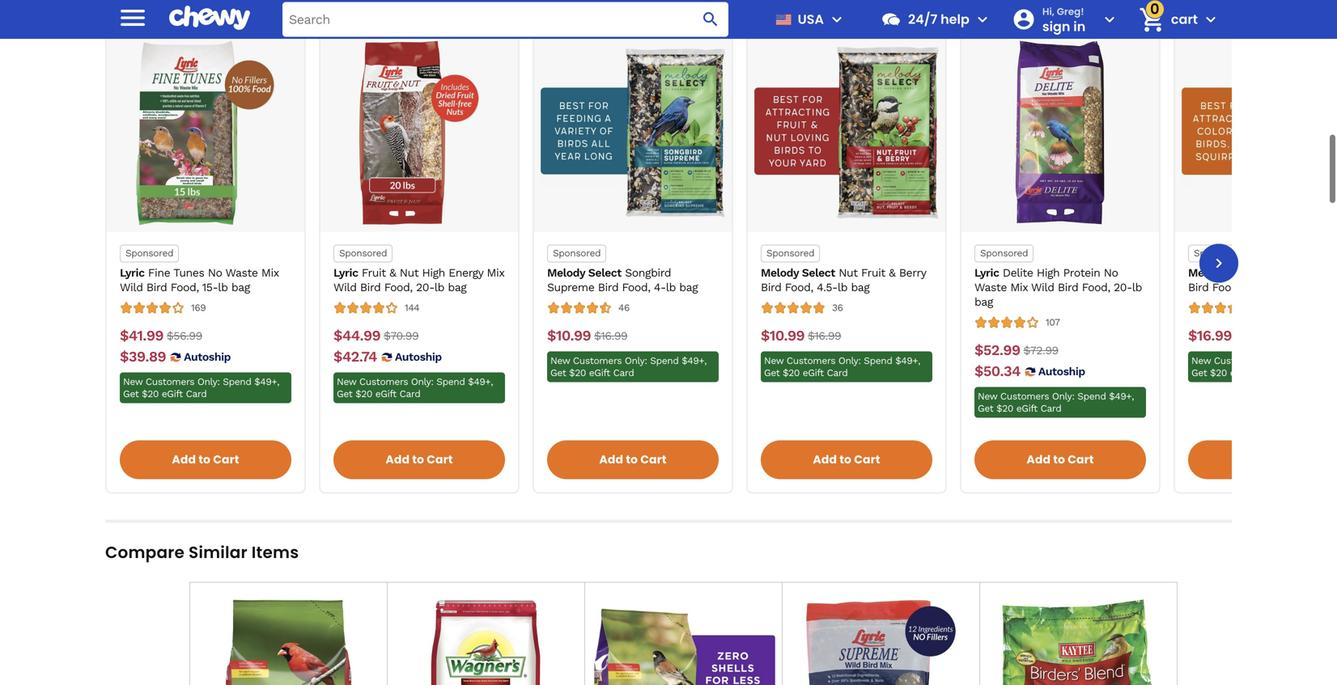 Task type: locate. For each thing, give the bounding box(es) containing it.
lyric left delite
[[975, 266, 1000, 280]]

waste down delite
[[975, 281, 1007, 294]]

1 horizontal spatial $16.99 text field
[[1189, 328, 1232, 345]]

2 wild from the left
[[334, 281, 357, 294]]

chewy home image
[[169, 0, 250, 36]]

add to cart for $39.89
[[172, 452, 239, 468]]

2 sponsored from the left
[[339, 248, 387, 259]]

no right "protein"
[[1104, 266, 1118, 280]]

sponsored up delite
[[980, 248, 1028, 259]]

$41.99
[[120, 328, 163, 345]]

0 horizontal spatial mix
[[261, 266, 279, 280]]

1 $10.99 $16.99 from the left
[[547, 328, 628, 345]]

1 horizontal spatial 20-
[[1114, 281, 1133, 294]]

1 vertical spatial waste
[[975, 281, 1007, 294]]

0 horizontal spatial select
[[588, 266, 622, 280]]

3 to from the left
[[626, 452, 638, 468]]

food, down songbird on the top of page
[[622, 281, 651, 294]]

$10.99 for nut fruit & berry bird food, 4.5-lb bag
[[761, 328, 805, 345]]

autoship for $50.34
[[1039, 365, 1086, 379]]

spend for $42.74
[[437, 376, 465, 388]]

card down $16.99 text field
[[827, 368, 848, 379]]

sponsored up supreme
[[553, 248, 601, 259]]

bag inside nut fruit & berry bird food, 4.5-lb bag
[[851, 281, 870, 294]]

1 nut from the left
[[400, 266, 419, 280]]

1 & from the left
[[389, 266, 396, 280]]

1 select from the left
[[588, 266, 622, 280]]

0 horizontal spatial $16.99
[[594, 330, 628, 343]]

fruit up $44.99 $70.99
[[362, 266, 386, 280]]

& up $70.99
[[389, 266, 396, 280]]

select left hot
[[1230, 266, 1263, 280]]

customers down 46
[[573, 355, 622, 367]]

bag inside the fruit & nut high energy mix wild bird food, 20-lb bag
[[448, 281, 467, 294]]

5 food, from the left
[[1082, 281, 1111, 294]]

2 horizontal spatial wild
[[1031, 281, 1055, 294]]

kaytee birders' blend wild bird food, 5-lb bag image
[[987, 600, 1171, 686]]

bag inside songbird supreme bird food, 4-lb bag
[[680, 281, 698, 294]]

audubon park cardinal blend wild bird food, 4-lb bag image
[[197, 600, 380, 686]]

lyric up the "$44.99"
[[334, 266, 358, 280]]

tunes
[[173, 266, 204, 280]]

mix
[[261, 266, 279, 280], [487, 266, 504, 280], [1011, 281, 1028, 294]]

$49+, for $50.34
[[1109, 391, 1134, 402]]

2 $10.99 text field from the left
[[761, 328, 805, 345]]

get for $39.89
[[123, 389, 139, 400]]

24/7 help
[[908, 10, 970, 28]]

bag right 4-
[[680, 281, 698, 294]]

2 & from the left
[[889, 266, 896, 280]]

$16.99 text field down hot pepper bl
[[1189, 328, 1232, 345]]

4 cart from the left
[[854, 452, 881, 468]]

bag right 4.5-
[[851, 281, 870, 294]]

0 horizontal spatial no
[[208, 266, 222, 280]]

sponsored up nut fruit & berry bird food, 4.5-lb bag in the right of the page
[[767, 248, 815, 259]]

1 horizontal spatial autoship
[[395, 351, 442, 364]]

2 $16.99 text field from the left
[[1189, 328, 1232, 345]]

cart
[[1171, 10, 1198, 28]]

3 lb from the left
[[666, 281, 676, 294]]

0 horizontal spatial $10.99 text field
[[547, 328, 591, 345]]

0 horizontal spatial nut
[[400, 266, 419, 280]]

$44.99 text field
[[334, 328, 381, 345]]

melody select
[[547, 266, 622, 280], [761, 266, 835, 280], [1189, 266, 1263, 280]]

greg!
[[1057, 5, 1085, 18]]

nut up 144
[[400, 266, 419, 280]]

$72.99
[[1024, 344, 1059, 358]]

protein
[[1064, 266, 1101, 280]]

card down $72.99 text field
[[1041, 403, 1062, 415]]

1 horizontal spatial melody
[[761, 266, 799, 280]]

$49+, for $39.89
[[254, 376, 279, 388]]

food, down tunes
[[171, 281, 199, 294]]

customers down $42.74 text box
[[359, 376, 408, 388]]

36
[[832, 302, 843, 314]]

food, inside fine tunes no waste mix wild bird food, 15-lb bag
[[171, 281, 199, 294]]

2 horizontal spatial mix
[[1011, 281, 1028, 294]]

bird
[[146, 281, 167, 294], [360, 281, 381, 294], [598, 281, 619, 294], [761, 281, 782, 294], [1058, 281, 1079, 294]]

bag
[[231, 281, 250, 294], [448, 281, 467, 294], [680, 281, 698, 294], [851, 281, 870, 294], [975, 296, 993, 309]]

lyric delite high protein no waste mix wild bird food, 20-lb bag image
[[968, 41, 1153, 225]]

new for $42.74
[[337, 376, 356, 388]]

food,
[[171, 281, 199, 294], [384, 281, 413, 294], [622, 281, 651, 294], [785, 281, 813, 294], [1082, 281, 1111, 294]]

melody for hot pepper bl
[[1189, 266, 1227, 280]]

menu image
[[117, 1, 149, 34]]

get for $50.34
[[978, 403, 994, 415]]

autoship down $70.99 text box
[[395, 351, 442, 364]]

lb inside fine tunes no waste mix wild bird food, 15-lb bag
[[218, 281, 228, 294]]

sponsored
[[125, 248, 173, 259], [339, 248, 387, 259], [553, 248, 601, 259], [767, 248, 815, 259], [980, 248, 1028, 259], [1194, 248, 1242, 259]]

bird inside songbird supreme bird food, 4-lb bag
[[598, 281, 619, 294]]

card
[[613, 368, 634, 379], [827, 368, 848, 379], [186, 389, 207, 400], [400, 389, 421, 400], [1041, 403, 1062, 415]]

144
[[405, 302, 420, 314]]

2 add from the left
[[386, 452, 410, 468]]

$10.99 down supreme
[[547, 328, 591, 345]]

$39.89 text field
[[120, 349, 166, 366]]

1 horizontal spatial fruit
[[861, 266, 886, 280]]

spend
[[650, 355, 679, 367], [864, 355, 893, 367], [223, 376, 251, 388], [437, 376, 465, 388], [1078, 391, 1106, 402]]

lyric
[[120, 266, 145, 280], [334, 266, 358, 280], [975, 266, 1000, 280]]

berry
[[899, 266, 926, 280]]

5 add to cart from the left
[[1027, 452, 1094, 468]]

2 horizontal spatial lyric
[[975, 266, 1000, 280]]

0 horizontal spatial lyric
[[120, 266, 145, 280]]

20- for $44.99
[[416, 281, 435, 294]]

1 bird from the left
[[146, 281, 167, 294]]

0 vertical spatial waste
[[225, 266, 258, 280]]

nut up 36
[[839, 266, 858, 280]]

lb
[[218, 281, 228, 294], [435, 281, 445, 294], [666, 281, 676, 294], [838, 281, 848, 294], [1133, 281, 1142, 294]]

2 melody select from the left
[[761, 266, 835, 280]]

4 bird from the left
[[761, 281, 782, 294]]

lb inside the fruit & nut high energy mix wild bird food, 20-lb bag
[[435, 281, 445, 294]]

add to cart for $42.74
[[386, 452, 453, 468]]

1 horizontal spatial waste
[[975, 281, 1007, 294]]

food, left 4.5-
[[785, 281, 813, 294]]

egift for $42.74
[[375, 389, 397, 400]]

add for $39.89
[[172, 452, 196, 468]]

new
[[551, 355, 570, 367], [764, 355, 784, 367], [123, 376, 143, 388], [337, 376, 356, 388], [978, 391, 998, 402]]

2 $10.99 from the left
[[761, 328, 805, 345]]

add to cart
[[172, 452, 239, 468], [386, 452, 453, 468], [599, 452, 667, 468], [813, 452, 881, 468], [1027, 452, 1094, 468]]

2 food, from the left
[[384, 281, 413, 294]]

high right delite
[[1037, 266, 1060, 280]]

wild up the "$44.99"
[[334, 281, 357, 294]]

2 horizontal spatial melody select
[[1189, 266, 1263, 280]]

wild inside the fruit & nut high energy mix wild bird food, 20-lb bag
[[334, 281, 357, 294]]

& left the "berry"
[[889, 266, 896, 280]]

3 bird from the left
[[598, 281, 619, 294]]

add to cart button
[[120, 441, 291, 480], [334, 441, 505, 480], [547, 441, 719, 480], [761, 441, 933, 480], [975, 441, 1146, 480]]

1 horizontal spatial select
[[802, 266, 835, 280]]

0 horizontal spatial $10.99 $16.99
[[547, 328, 628, 345]]

usa
[[798, 10, 824, 28]]

& inside nut fruit & berry bird food, 4.5-lb bag
[[889, 266, 896, 280]]

$20 for $39.89
[[142, 389, 159, 400]]

0 horizontal spatial fruit
[[362, 266, 386, 280]]

customers down $50.34 text box
[[1001, 391, 1049, 402]]

1 horizontal spatial no
[[1104, 266, 1118, 280]]

$16.99 text field
[[808, 328, 841, 345]]

1 horizontal spatial $10.99
[[761, 328, 805, 345]]

bag down energy
[[448, 281, 467, 294]]

0 horizontal spatial autoship
[[184, 351, 231, 364]]

3 select from the left
[[1230, 266, 1263, 280]]

2 add to cart button from the left
[[334, 441, 505, 480]]

1 $10.99 text field from the left
[[547, 328, 591, 345]]

$16.99 for nut fruit & berry bird food, 4.5-lb bag
[[808, 330, 841, 343]]

in
[[1074, 17, 1086, 35]]

46
[[619, 302, 630, 314]]

5 cart from the left
[[1068, 452, 1094, 468]]

20- inside delite high protein no waste mix wild bird food, 20-lb bag
[[1114, 281, 1133, 294]]

customers for $42.74
[[359, 376, 408, 388]]

fruit
[[362, 266, 386, 280], [861, 266, 886, 280]]

1 $10.99 from the left
[[547, 328, 591, 345]]

lb inside songbird supreme bird food, 4-lb bag
[[666, 281, 676, 294]]

account menu image
[[1100, 10, 1120, 29]]

mix inside delite high protein no waste mix wild bird food, 20-lb bag
[[1011, 281, 1028, 294]]

3 sponsored from the left
[[553, 248, 601, 259]]

3 melody from the left
[[1189, 266, 1227, 280]]

6 sponsored from the left
[[1194, 248, 1242, 259]]

card for $39.89
[[186, 389, 207, 400]]

no
[[208, 266, 222, 280], [1104, 266, 1118, 280]]

$16.99 text field down 46
[[594, 328, 628, 345]]

only: down the $56.99 "text field"
[[197, 376, 220, 388]]

1 high from the left
[[422, 266, 445, 280]]

bird down "protein"
[[1058, 281, 1079, 294]]

4 to from the left
[[840, 452, 852, 468]]

autoship down the $56.99 "text field"
[[184, 351, 231, 364]]

0 horizontal spatial $10.99
[[547, 328, 591, 345]]

cart
[[213, 452, 239, 468], [427, 452, 453, 468], [641, 452, 667, 468], [854, 452, 881, 468], [1068, 452, 1094, 468]]

new customers only: spend $49+, get $20 egift card down the $56.99 "text field"
[[123, 376, 279, 400]]

169
[[191, 302, 206, 314]]

help
[[941, 10, 970, 28]]

select for nut
[[802, 266, 835, 280]]

sponsored for fine tunes no waste mix wild bird food, 15-lb bag
[[125, 248, 173, 259]]

5 lb from the left
[[1133, 281, 1142, 294]]

high left energy
[[422, 266, 445, 280]]

5 to from the left
[[1053, 452, 1066, 468]]

5 add from the left
[[1027, 452, 1051, 468]]

melody
[[547, 266, 585, 280], [761, 266, 799, 280], [1189, 266, 1227, 280]]

card down 46
[[613, 368, 634, 379]]

help menu image
[[973, 10, 992, 29]]

0 horizontal spatial wild
[[120, 281, 143, 294]]

1 horizontal spatial melody select
[[761, 266, 835, 280]]

1 no from the left
[[208, 266, 222, 280]]

0 horizontal spatial melody
[[547, 266, 585, 280]]

$16.99 down 46
[[594, 330, 628, 343]]

1 cart from the left
[[213, 452, 239, 468]]

card down the $56.99 "text field"
[[186, 389, 207, 400]]

5 sponsored from the left
[[980, 248, 1028, 259]]

2 nut from the left
[[839, 266, 858, 280]]

1 horizontal spatial wild
[[334, 281, 357, 294]]

$70.99 text field
[[384, 328, 419, 345]]

select up 4.5-
[[802, 266, 835, 280]]

1 add to cart from the left
[[172, 452, 239, 468]]

wild down delite
[[1031, 281, 1055, 294]]

only: for $42.74
[[411, 376, 434, 388]]

get
[[551, 368, 566, 379], [764, 368, 780, 379], [123, 389, 139, 400], [337, 389, 352, 400], [978, 403, 994, 415]]

0 horizontal spatial &
[[389, 266, 396, 280]]

add to cart button for $50.34
[[975, 441, 1146, 480]]

high
[[422, 266, 445, 280], [1037, 266, 1060, 280]]

hi,
[[1043, 5, 1055, 18]]

list
[[105, 33, 1337, 494]]

bag up $52.99
[[975, 296, 993, 309]]

4 food, from the left
[[785, 281, 813, 294]]

20- inside the fruit & nut high energy mix wild bird food, 20-lb bag
[[416, 281, 435, 294]]

2 to from the left
[[412, 452, 424, 468]]

bird down fine
[[146, 281, 167, 294]]

1 20- from the left
[[416, 281, 435, 294]]

chewy support image
[[881, 9, 902, 30]]

1 melody select from the left
[[547, 266, 622, 280]]

$50.34
[[975, 363, 1021, 380]]

select
[[588, 266, 622, 280], [802, 266, 835, 280], [1230, 266, 1263, 280]]

bag right 15-
[[231, 281, 250, 294]]

egift
[[589, 368, 610, 379], [803, 368, 824, 379], [162, 389, 183, 400], [375, 389, 397, 400], [1017, 403, 1038, 415]]

only:
[[625, 355, 647, 367], [839, 355, 861, 367], [197, 376, 220, 388], [411, 376, 434, 388], [1052, 391, 1075, 402]]

$10.99 $16.99
[[547, 328, 628, 345], [761, 328, 841, 345]]

$16.99 text field
[[594, 328, 628, 345], [1189, 328, 1232, 345]]

1 food, from the left
[[171, 281, 199, 294]]

1 horizontal spatial $16.99
[[808, 330, 841, 343]]

card down $70.99 text box
[[400, 389, 421, 400]]

fine tunes no waste mix wild bird food, 15-lb bag
[[120, 266, 279, 294]]

sponsored up the fruit & nut high energy mix wild bird food, 20-lb bag on the left top of page
[[339, 248, 387, 259]]

customers for $50.34
[[1001, 391, 1049, 402]]

1 melody from the left
[[547, 266, 585, 280]]

3 food, from the left
[[622, 281, 651, 294]]

mix inside the fruit & nut high energy mix wild bird food, 20-lb bag
[[487, 266, 504, 280]]

Product search field
[[283, 2, 729, 37]]

add
[[172, 452, 196, 468], [386, 452, 410, 468], [599, 452, 624, 468], [813, 452, 837, 468], [1027, 452, 1051, 468]]

1 horizontal spatial lyric
[[334, 266, 358, 280]]

&
[[389, 266, 396, 280], [889, 266, 896, 280]]

nut
[[400, 266, 419, 280], [839, 266, 858, 280]]

sponsored up fine
[[125, 248, 173, 259]]

nut inside nut fruit & berry bird food, 4.5-lb bag
[[839, 266, 858, 280]]

bird up $44.99 $70.99
[[360, 281, 381, 294]]

wild up the $41.99
[[120, 281, 143, 294]]

new customers only: spend $49+, get $20 egift card for $50.34
[[978, 391, 1134, 415]]

waste
[[225, 266, 258, 280], [975, 281, 1007, 294]]

lyric for $52.99
[[975, 266, 1000, 280]]

2 bird from the left
[[360, 281, 381, 294]]

lb inside nut fruit & berry bird food, 4.5-lb bag
[[838, 281, 848, 294]]

melody select up supreme
[[547, 266, 622, 280]]

$10.99 left $16.99 text field
[[761, 328, 805, 345]]

20-
[[416, 281, 435, 294], [1114, 281, 1133, 294]]

2 fruit from the left
[[861, 266, 886, 280]]

1 fruit from the left
[[362, 266, 386, 280]]

add for $42.74
[[386, 452, 410, 468]]

1 horizontal spatial &
[[889, 266, 896, 280]]

food, down "protein"
[[1082, 281, 1111, 294]]

$10.99 text field left $16.99 text field
[[761, 328, 805, 345]]

wild inside delite high protein no waste mix wild bird food, 20-lb bag
[[1031, 281, 1055, 294]]

0 horizontal spatial $16.99 text field
[[594, 328, 628, 345]]

songbird
[[625, 266, 671, 280]]

3 wild from the left
[[1031, 281, 1055, 294]]

3 melody select from the left
[[1189, 266, 1263, 280]]

wild
[[120, 281, 143, 294], [334, 281, 357, 294], [1031, 281, 1055, 294]]

3 add to cart from the left
[[599, 452, 667, 468]]

fruit left the "berry"
[[861, 266, 886, 280]]

autoship
[[184, 351, 231, 364], [395, 351, 442, 364], [1039, 365, 1086, 379]]

$10.99 for songbird supreme bird food, 4-lb bag
[[547, 328, 591, 345]]

new customers only: spend $49+, get $20 egift card down $72.99 text field
[[978, 391, 1134, 415]]

card for $42.74
[[400, 389, 421, 400]]

2 horizontal spatial autoship
[[1039, 365, 1086, 379]]

2 add to cart from the left
[[386, 452, 453, 468]]

cart menu image
[[1201, 10, 1221, 29]]

3 lyric from the left
[[975, 266, 1000, 280]]

melody select left hot
[[1189, 266, 1263, 280]]

1 horizontal spatial mix
[[487, 266, 504, 280]]

only: down $72.99 text field
[[1052, 391, 1075, 402]]

1 horizontal spatial $10.99 text field
[[761, 328, 805, 345]]

bag inside delite high protein no waste mix wild bird food, 20-lb bag
[[975, 296, 993, 309]]

only: down $70.99 text box
[[411, 376, 434, 388]]

1 horizontal spatial nut
[[839, 266, 858, 280]]

new customers only: spend $49+, get $20 egift card down $70.99 text box
[[337, 376, 493, 400]]

$10.99 text field
[[547, 328, 591, 345], [761, 328, 805, 345]]

2 cart from the left
[[427, 452, 453, 468]]

$52.99
[[975, 342, 1021, 359]]

0 horizontal spatial 20-
[[416, 281, 435, 294]]

2 select from the left
[[802, 266, 835, 280]]

$44.99 $70.99
[[334, 328, 419, 345]]

hot
[[1266, 266, 1285, 280]]

1 lyric from the left
[[120, 266, 145, 280]]

1 to from the left
[[199, 452, 211, 468]]

$16.99 down hot pepper bl
[[1189, 328, 1232, 345]]

$10.99 $16.99 down 46
[[547, 328, 628, 345]]

new customers only: spend $49+, get $20 egift card down $16.99 text field
[[764, 355, 921, 379]]

new customers only: spend $49+, get $20 egift card
[[551, 355, 707, 379], [764, 355, 921, 379], [123, 376, 279, 400], [337, 376, 493, 400], [978, 391, 1134, 415]]

$10.99 $16.99 down 36
[[761, 328, 841, 345]]

lyric left fine
[[120, 266, 145, 280]]

2 high from the left
[[1037, 266, 1060, 280]]

sponsored for songbird supreme bird food, 4-lb bag
[[553, 248, 601, 259]]

1 sponsored from the left
[[125, 248, 173, 259]]

$49+,
[[682, 355, 707, 367], [896, 355, 921, 367], [254, 376, 279, 388], [468, 376, 493, 388], [1109, 391, 1134, 402]]

4 lb from the left
[[838, 281, 848, 294]]

$42.74
[[334, 349, 377, 366]]

food, up 144
[[384, 281, 413, 294]]

customers
[[573, 355, 622, 367], [787, 355, 836, 367], [146, 376, 194, 388], [359, 376, 408, 388], [1001, 391, 1049, 402]]

bird up 46
[[598, 281, 619, 294]]

bird left 4.5-
[[761, 281, 782, 294]]

2 20- from the left
[[1114, 281, 1133, 294]]

food, inside delite high protein no waste mix wild bird food, 20-lb bag
[[1082, 281, 1111, 294]]

wagner's cardinal blend premium wild bird food, 6-lb bag image
[[394, 600, 578, 686]]

2 melody from the left
[[761, 266, 799, 280]]

select up supreme
[[588, 266, 622, 280]]

fruit inside the fruit & nut high energy mix wild bird food, 20-lb bag
[[362, 266, 386, 280]]

4 sponsored from the left
[[767, 248, 815, 259]]

2 horizontal spatial melody
[[1189, 266, 1227, 280]]

items image
[[1138, 5, 1166, 34]]

melody select up 4.5-
[[761, 266, 835, 280]]

autoship for $39.89
[[184, 351, 231, 364]]

customers down $39.89 text box
[[146, 376, 194, 388]]

waste right tunes
[[225, 266, 258, 280]]

2 $10.99 $16.99 from the left
[[761, 328, 841, 345]]

similar
[[189, 542, 248, 564]]

0 horizontal spatial melody select
[[547, 266, 622, 280]]

$56.99
[[167, 330, 202, 343]]

1 add from the left
[[172, 452, 196, 468]]

bird inside delite high protein no waste mix wild bird food, 20-lb bag
[[1058, 281, 1079, 294]]

2 lb from the left
[[435, 281, 445, 294]]

5 bird from the left
[[1058, 281, 1079, 294]]

1 wild from the left
[[120, 281, 143, 294]]

$10.99
[[547, 328, 591, 345], [761, 328, 805, 345]]

& inside the fruit & nut high energy mix wild bird food, 20-lb bag
[[389, 266, 396, 280]]

spend for $39.89
[[223, 376, 251, 388]]

5 add to cart button from the left
[[975, 441, 1146, 480]]

2 horizontal spatial select
[[1230, 266, 1263, 280]]

0 horizontal spatial high
[[422, 266, 445, 280]]

only: down 46
[[625, 355, 647, 367]]

sponsored up hot pepper bl
[[1194, 248, 1242, 259]]

2 lyric from the left
[[334, 266, 358, 280]]

Search text field
[[283, 2, 729, 37]]

0 horizontal spatial waste
[[225, 266, 258, 280]]

1 horizontal spatial high
[[1037, 266, 1060, 280]]

$20
[[569, 368, 586, 379], [783, 368, 800, 379], [142, 389, 159, 400], [356, 389, 372, 400], [997, 403, 1014, 415]]

$10.99 text field down supreme
[[547, 328, 591, 345]]

$16.99
[[1189, 328, 1232, 345], [594, 330, 628, 343], [808, 330, 841, 343]]

sign
[[1043, 17, 1071, 35]]

2 no from the left
[[1104, 266, 1118, 280]]

fruit inside nut fruit & berry bird food, 4.5-lb bag
[[861, 266, 886, 280]]

1 add to cart button from the left
[[120, 441, 291, 480]]

high inside delite high protein no waste mix wild bird food, 20-lb bag
[[1037, 266, 1060, 280]]

fruit & nut high energy mix wild bird food, 20-lb bag
[[334, 266, 504, 294]]

high inside the fruit & nut high energy mix wild bird food, 20-lb bag
[[422, 266, 445, 280]]

melody select songbird supreme bird food, 4-lb bag image
[[541, 41, 725, 225]]

to
[[199, 452, 211, 468], [412, 452, 424, 468], [626, 452, 638, 468], [840, 452, 852, 468], [1053, 452, 1066, 468]]

1 lb from the left
[[218, 281, 228, 294]]

$16.99 down 36
[[808, 330, 841, 343]]

1 horizontal spatial $10.99 $16.99
[[761, 328, 841, 345]]

autoship down $72.99 text field
[[1039, 365, 1086, 379]]

bird inside nut fruit & berry bird food, 4.5-lb bag
[[761, 281, 782, 294]]

no up 15-
[[208, 266, 222, 280]]

melody for songbird supreme bird food, 4-lb bag
[[547, 266, 585, 280]]

mix inside fine tunes no waste mix wild bird food, 15-lb bag
[[261, 266, 279, 280]]

4.5-
[[817, 281, 838, 294]]



Task type: vqa. For each thing, say whether or not it's contained in the screenshot.
Help menu IMAGE at the right
yes



Task type: describe. For each thing, give the bounding box(es) containing it.
nut fruit & berry bird food, 4.5-lb bag
[[761, 266, 926, 294]]

new customers only: spend $49+, get $20 egift card for $42.74
[[337, 376, 493, 400]]

add to cart for $50.34
[[1027, 452, 1094, 468]]

food, inside songbird supreme bird food, 4-lb bag
[[622, 281, 651, 294]]

melody select hot pepper blend bird food, 4.5-lb bag image
[[1182, 41, 1337, 225]]

lyric for $41.99
[[120, 266, 145, 280]]

sponsored for fruit & nut high energy mix wild bird food, 20-lb bag
[[339, 248, 387, 259]]

compare
[[105, 542, 185, 564]]

$70.99
[[384, 330, 419, 343]]

menu image
[[827, 10, 847, 29]]

only: for $50.34
[[1052, 391, 1075, 402]]

bird inside fine tunes no waste mix wild bird food, 15-lb bag
[[146, 281, 167, 294]]

melody select nut fruit & berry bird food, 4.5-lb bag image
[[755, 41, 939, 225]]

sponsored for nut fruit & berry bird food, 4.5-lb bag
[[767, 248, 815, 259]]

waste inside delite high protein no waste mix wild bird food, 20-lb bag
[[975, 281, 1007, 294]]

get for $42.74
[[337, 389, 352, 400]]

15-
[[202, 281, 218, 294]]

$10.99 text field for nut fruit & berry bird food, 4.5-lb bag
[[761, 328, 805, 345]]

3 add to cart button from the left
[[547, 441, 719, 480]]

sponsored for hot pepper bl
[[1194, 248, 1242, 259]]

$39.89
[[120, 349, 166, 366]]

pepper
[[1289, 266, 1325, 280]]

wild for $52.99
[[1031, 281, 1055, 294]]

$41.99 $56.99
[[120, 328, 202, 345]]

compare similar items
[[105, 542, 299, 564]]

new customers only: spend $49+, get $20 egift card for $39.89
[[123, 376, 279, 400]]

egift for $50.34
[[1017, 403, 1038, 415]]

$56.99 text field
[[167, 328, 202, 345]]

4-
[[654, 281, 666, 294]]

$42.74 text field
[[334, 349, 377, 366]]

food, inside the fruit & nut high energy mix wild bird food, 20-lb bag
[[384, 281, 413, 294]]

lyric fruit & nut high energy mix wild bird food, 20-lb bag image
[[327, 41, 512, 225]]

food, inside nut fruit & berry bird food, 4.5-lb bag
[[785, 281, 813, 294]]

to for $50.34
[[1053, 452, 1066, 468]]

supreme
[[547, 281, 595, 294]]

new for $50.34
[[978, 391, 998, 402]]

$41.99 text field
[[120, 328, 163, 345]]

$49+, for $42.74
[[468, 376, 493, 388]]

lyric supreme wild bird food, 4.5-lb bag image
[[789, 600, 973, 686]]

delite
[[1003, 266, 1034, 280]]

bird inside the fruit & nut high energy mix wild bird food, 20-lb bag
[[360, 281, 381, 294]]

4 add from the left
[[813, 452, 837, 468]]

melody for nut fruit & berry bird food, 4.5-lb bag
[[761, 266, 799, 280]]

3 cart from the left
[[641, 452, 667, 468]]

submit search image
[[701, 10, 721, 29]]

mix for $52.99
[[1011, 281, 1028, 294]]

hot pepper bl
[[1189, 266, 1337, 294]]

select for hot
[[1230, 266, 1263, 280]]

waste inside fine tunes no waste mix wild bird food, 15-lb bag
[[225, 266, 258, 280]]

lb inside delite high protein no waste mix wild bird food, 20-lb bag
[[1133, 281, 1142, 294]]

melody select for nut fruit & berry bird food, 4.5-lb bag
[[761, 266, 835, 280]]

items
[[252, 542, 299, 564]]

mix for $44.99
[[487, 266, 504, 280]]

$10.99 text field for songbird supreme bird food, 4-lb bag
[[547, 328, 591, 345]]

customers for $39.89
[[146, 376, 194, 388]]

3 add from the left
[[599, 452, 624, 468]]

107
[[1046, 317, 1060, 328]]

to for $42.74
[[412, 452, 424, 468]]

$44.99
[[334, 328, 381, 345]]

only: for $39.89
[[197, 376, 220, 388]]

energy
[[449, 266, 483, 280]]

bl
[[1329, 266, 1337, 280]]

songbird supreme bird food, 4-lb bag
[[547, 266, 698, 294]]

card for $50.34
[[1041, 403, 1062, 415]]

add for $50.34
[[1027, 452, 1051, 468]]

no inside fine tunes no waste mix wild bird food, 15-lb bag
[[208, 266, 222, 280]]

$10.99 $16.99 for nut fruit & berry bird food, 4.5-lb bag
[[761, 328, 841, 345]]

wild inside fine tunes no waste mix wild bird food, 15-lb bag
[[120, 281, 143, 294]]

cart for $39.89
[[213, 452, 239, 468]]

2 horizontal spatial $16.99
[[1189, 328, 1232, 345]]

4 add to cart from the left
[[813, 452, 881, 468]]

bag inside fine tunes no waste mix wild bird food, 15-lb bag
[[231, 281, 250, 294]]

only: down $16.99 text field
[[839, 355, 861, 367]]

sponsored for delite high protein no waste mix wild bird food, 20-lb bag
[[980, 248, 1028, 259]]

no inside delite high protein no waste mix wild bird food, 20-lb bag
[[1104, 266, 1118, 280]]

autoship for $42.74
[[395, 351, 442, 364]]

melody select for hot pepper bl
[[1189, 266, 1263, 280]]

$20 for $42.74
[[356, 389, 372, 400]]

list containing $41.99
[[105, 33, 1337, 494]]

wild for $44.99
[[334, 281, 357, 294]]

24/7
[[908, 10, 938, 28]]

$52.99 $72.99
[[975, 342, 1059, 359]]

to for $39.89
[[199, 452, 211, 468]]

cart for $42.74
[[427, 452, 453, 468]]

customers down $16.99 text field
[[787, 355, 836, 367]]

egift for $39.89
[[162, 389, 183, 400]]

spend for $50.34
[[1078, 391, 1106, 402]]

lyric for $44.99
[[334, 266, 358, 280]]

fine
[[148, 266, 170, 280]]

4 add to cart button from the left
[[761, 441, 933, 480]]

$50.34 text field
[[975, 363, 1021, 381]]

new for $39.89
[[123, 376, 143, 388]]

24/7 help link
[[874, 0, 970, 39]]

cart for $50.34
[[1068, 452, 1094, 468]]

1 $16.99 text field from the left
[[594, 328, 628, 345]]

select for songbird
[[588, 266, 622, 280]]

cart link
[[1133, 0, 1198, 39]]

new customers only: spend $49+, get $20 egift card down 46
[[551, 355, 707, 379]]

nut inside the fruit & nut high energy mix wild bird food, 20-lb bag
[[400, 266, 419, 280]]

usa button
[[769, 0, 847, 39]]

delite high protein no waste mix wild bird food, 20-lb bag
[[975, 266, 1142, 309]]

melody select for songbird supreme bird food, 4-lb bag
[[547, 266, 622, 280]]

hi, greg! sign in
[[1043, 5, 1086, 35]]

$72.99 text field
[[1024, 342, 1059, 360]]

lyric fine tunes no waste mix wild bird food, 15-lb bag image
[[113, 41, 298, 225]]

add to cart button for $39.89
[[120, 441, 291, 480]]

$16.99 for songbird supreme bird food, 4-lb bag
[[594, 330, 628, 343]]

20- for $52.99
[[1114, 281, 1133, 294]]

$20 for $50.34
[[997, 403, 1014, 415]]

add to cart button for $42.74
[[334, 441, 505, 480]]

$52.99 text field
[[975, 342, 1021, 360]]

audubon park no waste blend wild bird food, 5-lb bag image
[[592, 600, 775, 686]]

$10.99 $16.99 for songbird supreme bird food, 4-lb bag
[[547, 328, 628, 345]]



